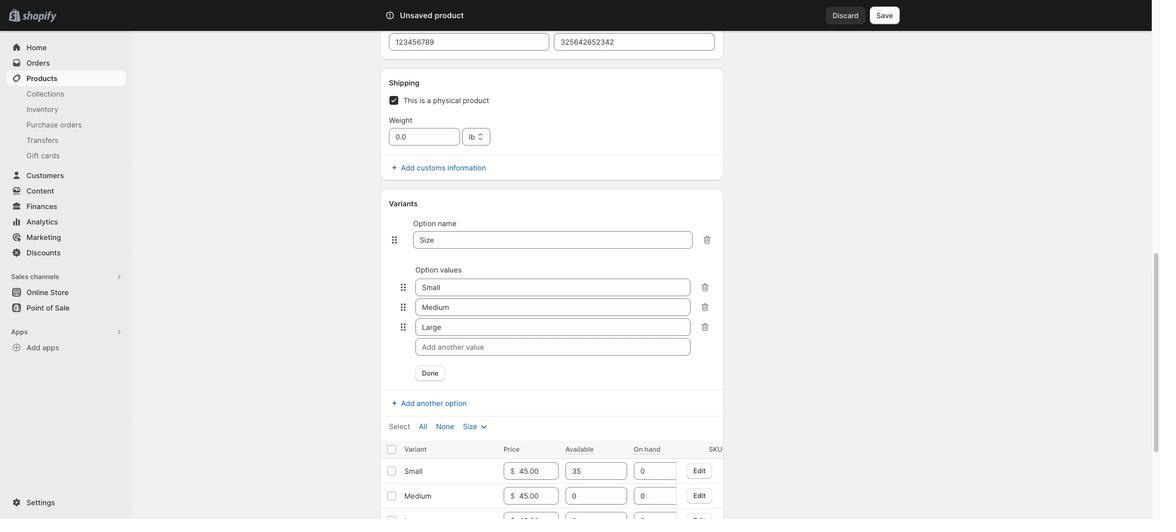 Task type: vqa. For each thing, say whether or not it's contained in the screenshot.
Search products text field
no



Task type: describe. For each thing, give the bounding box(es) containing it.
$ text field for options element containing medium
[[519, 487, 559, 505]]

small
[[404, 467, 423, 476]]

option for option values
[[415, 265, 438, 274]]

purchase orders link
[[7, 117, 126, 132]]

sales channels
[[11, 273, 59, 281]]

online store link
[[7, 285, 126, 300]]

sale
[[55, 303, 70, 312]]

apps
[[11, 328, 28, 336]]

name
[[438, 219, 457, 228]]

lb
[[469, 132, 475, 141]]

transfers
[[26, 136, 58, 145]]

orders link
[[7, 55, 126, 71]]

select
[[389, 422, 410, 431]]

edit for medium
[[694, 491, 706, 500]]

option values
[[415, 265, 462, 274]]

option for option name
[[413, 219, 436, 228]]

option name
[[413, 219, 457, 228]]

sku (stock keeping unit)
[[389, 21, 475, 30]]

analytics link
[[7, 214, 126, 230]]

customers
[[26, 171, 64, 180]]

medium
[[404, 492, 432, 500]]

point
[[26, 303, 44, 312]]

purchase
[[26, 120, 58, 129]]

shipping
[[389, 78, 420, 87]]

sku for sku
[[709, 445, 723, 454]]

inventory link
[[7, 102, 126, 117]]

channels
[[30, 273, 59, 281]]

done button
[[415, 366, 445, 381]]

weight
[[389, 116, 413, 125]]

$ for small
[[510, 467, 515, 476]]

save
[[877, 11, 893, 20]]

options element for edit button corresponding to small
[[404, 467, 423, 476]]

keeping
[[430, 21, 457, 30]]

analytics
[[26, 217, 58, 226]]

3 options element from the top
[[404, 516, 424, 519]]

home
[[26, 43, 47, 52]]

settings link
[[7, 495, 126, 510]]

apps
[[42, 343, 59, 352]]

point of sale link
[[7, 300, 126, 316]]

collections
[[26, 89, 64, 98]]

options element for edit button for medium
[[404, 492, 432, 500]]

unsaved product
[[400, 10, 464, 20]]

on
[[634, 445, 643, 454]]

unit)
[[459, 21, 475, 30]]

add another option button
[[382, 396, 473, 411]]

cards
[[41, 151, 60, 160]]

size button
[[456, 419, 496, 434]]

on hand
[[634, 445, 661, 454]]

content
[[26, 186, 54, 195]]

shopify image
[[22, 11, 56, 22]]

done
[[422, 369, 439, 377]]

none
[[436, 422, 454, 431]]

finances link
[[7, 199, 126, 214]]

available
[[566, 445, 594, 454]]

search button
[[416, 7, 736, 24]]

home link
[[7, 40, 126, 55]]

orders
[[26, 58, 50, 67]]

sales channels button
[[7, 269, 126, 285]]

of
[[46, 303, 53, 312]]

(stock
[[406, 21, 428, 30]]

inventory
[[26, 105, 58, 114]]



Task type: locate. For each thing, give the bounding box(es) containing it.
1 vertical spatial $ text field
[[519, 512, 559, 519]]

store
[[50, 288, 69, 297]]

customs
[[417, 163, 446, 172]]

0 vertical spatial options element
[[404, 467, 423, 476]]

0 vertical spatial $ text field
[[519, 487, 559, 505]]

finances
[[26, 202, 57, 211]]

this
[[403, 96, 418, 105]]

marketing link
[[7, 230, 126, 245]]

2 $ from the top
[[510, 492, 515, 500]]

1 vertical spatial $
[[510, 492, 515, 500]]

1 vertical spatial add
[[26, 343, 40, 352]]

Barcode (ISBN, UPC, GTIN, etc.) text field
[[554, 33, 715, 51]]

0 vertical spatial edit button
[[687, 463, 713, 479]]

option
[[413, 219, 436, 228], [415, 265, 438, 274]]

0 vertical spatial sku
[[389, 21, 404, 30]]

2 options element from the top
[[404, 492, 432, 500]]

discard
[[833, 11, 859, 20]]

1 edit button from the top
[[687, 463, 713, 479]]

add
[[401, 163, 415, 172], [26, 343, 40, 352], [401, 399, 415, 408]]

discounts link
[[7, 245, 126, 260]]

0 vertical spatial option
[[413, 219, 436, 228]]

Add another value text field
[[415, 338, 691, 356]]

add for add customs information
[[401, 163, 415, 172]]

all
[[419, 422, 427, 431]]

0 horizontal spatial sku
[[389, 21, 404, 30]]

product
[[435, 10, 464, 20], [463, 96, 489, 105]]

Weight text field
[[389, 128, 460, 146]]

product up keeping
[[435, 10, 464, 20]]

orders
[[60, 120, 82, 129]]

add another option
[[401, 399, 467, 408]]

1 horizontal spatial sku
[[709, 445, 723, 454]]

gift cards
[[26, 151, 60, 160]]

Color text field
[[413, 231, 693, 249]]

2 edit from the top
[[694, 491, 706, 500]]

another
[[417, 399, 443, 408]]

$ text field
[[519, 487, 559, 505], [519, 512, 559, 519]]

$ for medium
[[510, 492, 515, 500]]

2 vertical spatial options element
[[404, 516, 424, 519]]

unsaved
[[400, 10, 433, 20]]

discard button
[[826, 7, 866, 24]]

1 $ text field from the top
[[519, 487, 559, 505]]

1 vertical spatial product
[[463, 96, 489, 105]]

gift
[[26, 151, 39, 160]]

marketing
[[26, 233, 61, 242]]

option left name
[[413, 219, 436, 228]]

is
[[420, 96, 425, 105]]

values
[[440, 265, 462, 274]]

edit
[[694, 467, 706, 475], [694, 491, 706, 500]]

online store
[[26, 288, 69, 297]]

add left customs
[[401, 163, 415, 172]]

options element down small
[[404, 492, 432, 500]]

add for add apps
[[26, 343, 40, 352]]

customers link
[[7, 168, 126, 183]]

a
[[427, 96, 431, 105]]

add left apps
[[26, 343, 40, 352]]

collections link
[[7, 86, 126, 102]]

0 vertical spatial edit
[[694, 467, 706, 475]]

None text field
[[415, 279, 691, 296], [415, 318, 691, 336], [415, 279, 691, 296], [415, 318, 691, 336]]

products
[[26, 74, 57, 83]]

SKU (Stock Keeping Unit) text field
[[389, 33, 550, 51]]

None text field
[[415, 298, 691, 316]]

None number field
[[566, 462, 611, 480], [634, 462, 679, 480], [566, 487, 611, 505], [634, 487, 679, 505], [566, 512, 611, 519], [634, 512, 679, 519], [566, 462, 611, 480], [634, 462, 679, 480], [566, 487, 611, 505], [634, 487, 679, 505], [566, 512, 611, 519], [634, 512, 679, 519]]

all button
[[412, 419, 434, 434]]

options element down variant
[[404, 467, 423, 476]]

0 vertical spatial $
[[510, 467, 515, 476]]

$ text field for third options element from the top of the page
[[519, 512, 559, 519]]

information
[[448, 163, 486, 172]]

discounts
[[26, 248, 61, 257]]

add apps button
[[7, 340, 126, 355]]

2 vertical spatial add
[[401, 399, 415, 408]]

edit button
[[687, 463, 713, 479], [687, 488, 713, 503]]

0 vertical spatial add
[[401, 163, 415, 172]]

price
[[504, 445, 520, 454]]

settings
[[26, 498, 55, 507]]

option left values
[[415, 265, 438, 274]]

edit button for medium
[[687, 488, 713, 503]]

1 $ from the top
[[510, 467, 515, 476]]

sales
[[11, 273, 28, 281]]

purchase orders
[[26, 120, 82, 129]]

point of sale button
[[0, 300, 132, 316]]

add left another
[[401, 399, 415, 408]]

gift cards link
[[7, 148, 126, 163]]

add for add another option
[[401, 399, 415, 408]]

products link
[[7, 71, 126, 86]]

none button
[[430, 419, 461, 434]]

add customs information
[[401, 163, 486, 172]]

size
[[463, 422, 477, 431]]

add apps
[[26, 343, 59, 352]]

1 vertical spatial option
[[415, 265, 438, 274]]

0 vertical spatial product
[[435, 10, 464, 20]]

online store button
[[0, 285, 132, 300]]

sku for sku (stock keeping unit)
[[389, 21, 404, 30]]

edit for small
[[694, 467, 706, 475]]

online
[[26, 288, 48, 297]]

this is a physical product
[[403, 96, 489, 105]]

point of sale
[[26, 303, 70, 312]]

content link
[[7, 183, 126, 199]]

options element
[[404, 467, 423, 476], [404, 492, 432, 500], [404, 516, 424, 519]]

options element containing small
[[404, 467, 423, 476]]

1 options element from the top
[[404, 467, 423, 476]]

$ text field
[[519, 462, 559, 480]]

hand
[[645, 445, 661, 454]]

2 $ text field from the top
[[519, 512, 559, 519]]

$
[[510, 467, 515, 476], [510, 492, 515, 500]]

sku
[[389, 21, 404, 30], [709, 445, 723, 454]]

physical
[[433, 96, 461, 105]]

1 vertical spatial options element
[[404, 492, 432, 500]]

2 edit button from the top
[[687, 488, 713, 503]]

apps button
[[7, 324, 126, 340]]

option
[[445, 399, 467, 408]]

options element containing medium
[[404, 492, 432, 500]]

search
[[434, 11, 458, 20]]

1 vertical spatial edit button
[[687, 488, 713, 503]]

1 vertical spatial edit
[[694, 491, 706, 500]]

edit button for small
[[687, 463, 713, 479]]

1 vertical spatial sku
[[709, 445, 723, 454]]

1 edit from the top
[[694, 467, 706, 475]]

variants
[[389, 199, 418, 208]]

variant
[[404, 445, 427, 454]]

options element down medium
[[404, 516, 424, 519]]

transfers link
[[7, 132, 126, 148]]

product right physical
[[463, 96, 489, 105]]

save button
[[870, 7, 900, 24]]



